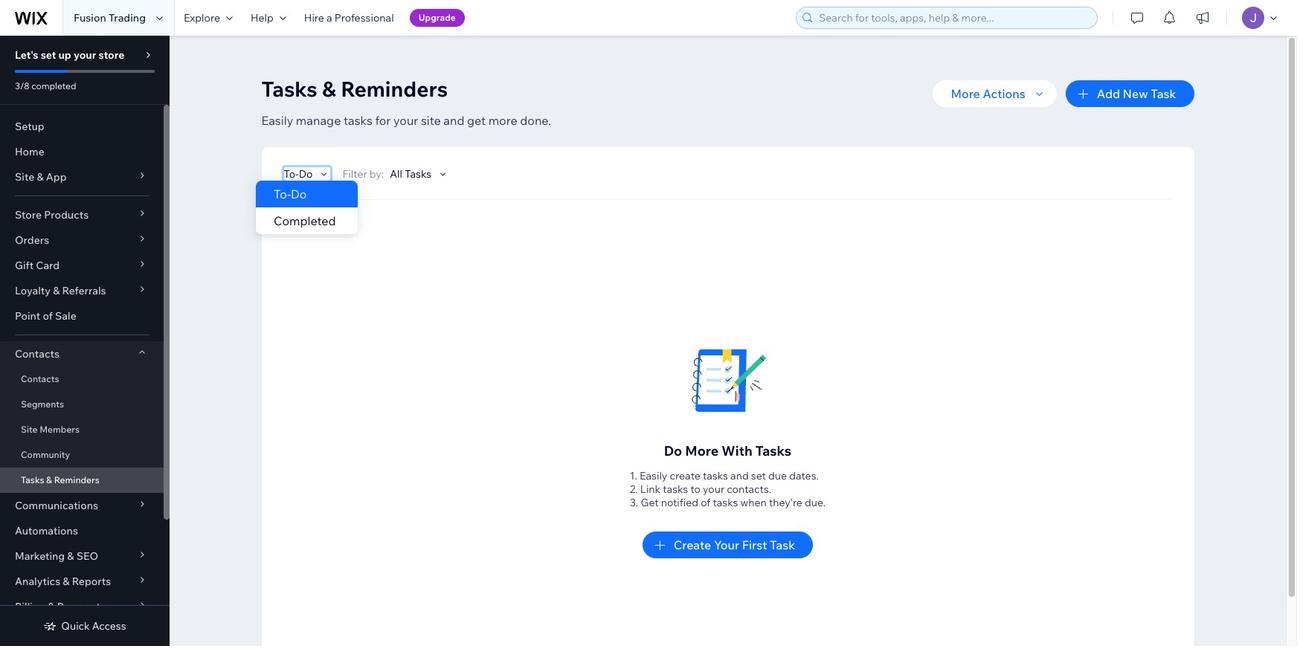 Task type: describe. For each thing, give the bounding box(es) containing it.
to- for to-do option
[[274, 187, 291, 202]]

fusion
[[74, 11, 106, 25]]

1.
[[630, 470, 638, 483]]

and inside 1. easily create tasks and set due dates. 2. link tasks to your contacts. 3. get notified of tasks when they're due.
[[731, 470, 749, 483]]

help
[[251, 11, 274, 25]]

site members
[[21, 424, 80, 435]]

by:
[[370, 167, 384, 181]]

3.
[[630, 496, 639, 510]]

store
[[99, 48, 125, 62]]

let's set up your store
[[15, 48, 125, 62]]

help button
[[242, 0, 295, 36]]

& for marketing & seo dropdown button
[[67, 550, 74, 563]]

done.
[[520, 113, 552, 128]]

community link
[[0, 443, 164, 468]]

hire a professional link
[[295, 0, 403, 36]]

site for site & app
[[15, 170, 34, 184]]

seo
[[76, 550, 98, 563]]

notified
[[661, 496, 699, 510]]

app
[[46, 170, 67, 184]]

home link
[[0, 139, 164, 164]]

more actions button
[[934, 80, 1057, 107]]

contacts for contacts link
[[21, 374, 59, 385]]

reminders inside sidebar element
[[54, 475, 100, 486]]

to-do for to-do option
[[274, 187, 307, 202]]

card
[[36, 259, 60, 272]]

create
[[674, 538, 712, 553]]

0 horizontal spatial easily
[[262, 113, 293, 128]]

up
[[58, 48, 71, 62]]

tasks left to
[[663, 483, 689, 496]]

add new task
[[1098, 86, 1177, 101]]

segments
[[21, 399, 64, 410]]

automations
[[15, 525, 78, 538]]

home
[[15, 145, 44, 159]]

site & app
[[15, 170, 67, 184]]

dates.
[[790, 470, 819, 483]]

referrals
[[62, 284, 106, 298]]

gift card
[[15, 259, 60, 272]]

explore
[[184, 11, 220, 25]]

to- for 'to-do' button
[[284, 167, 299, 181]]

of inside 1. easily create tasks and set due dates. 2. link tasks to your contacts. 3. get notified of tasks when they're due.
[[701, 496, 711, 510]]

completed
[[31, 80, 76, 92]]

to-do button
[[284, 167, 331, 181]]

quick
[[61, 620, 90, 633]]

quick access button
[[43, 620, 126, 633]]

first
[[743, 538, 768, 553]]

& for "site & app" popup button
[[37, 170, 44, 184]]

get
[[467, 113, 486, 128]]

loyalty & referrals button
[[0, 278, 164, 304]]

sidebar element
[[0, 36, 170, 647]]

hire a professional
[[304, 11, 394, 25]]

access
[[92, 620, 126, 633]]

of inside point of sale link
[[43, 310, 53, 323]]

payments
[[57, 601, 106, 614]]

tasks left for
[[344, 113, 373, 128]]

store products
[[15, 208, 89, 222]]

upgrade button
[[410, 9, 465, 27]]

new
[[1124, 86, 1149, 101]]

tasks inside sidebar element
[[21, 475, 44, 486]]

2 vertical spatial do
[[664, 443, 683, 460]]

billing & payments
[[15, 601, 106, 614]]

loyalty & referrals
[[15, 284, 106, 298]]

reports
[[72, 575, 111, 589]]

professional
[[335, 11, 394, 25]]

site for site members
[[21, 424, 38, 435]]

easily manage tasks for your site and get more done.
[[262, 113, 552, 128]]

hire
[[304, 11, 324, 25]]

billing
[[15, 601, 46, 614]]

gift card button
[[0, 253, 164, 278]]

marketing & seo
[[15, 550, 98, 563]]

all
[[390, 167, 403, 181]]

create your first task button
[[643, 532, 814, 559]]

site & app button
[[0, 164, 164, 190]]

all tasks button
[[390, 167, 450, 181]]

tasks up "manage"
[[262, 76, 318, 102]]

& for 'tasks & reminders' link
[[46, 475, 52, 486]]

loyalty
[[15, 284, 51, 298]]

setup link
[[0, 114, 164, 139]]

analytics & reports button
[[0, 569, 164, 595]]

due.
[[805, 496, 826, 510]]

site members link
[[0, 418, 164, 443]]

filter by:
[[343, 167, 384, 181]]

& for loyalty & referrals dropdown button
[[53, 284, 60, 298]]

when
[[741, 496, 767, 510]]



Task type: locate. For each thing, give the bounding box(es) containing it.
1. easily create tasks and set due dates. 2. link tasks to your contacts. 3. get notified of tasks when they're due.
[[630, 470, 826, 510]]

more inside button
[[951, 86, 981, 101]]

tasks right to
[[703, 470, 729, 483]]

contacts.
[[727, 483, 772, 496]]

1 horizontal spatial set
[[752, 470, 766, 483]]

list box containing to-do
[[256, 181, 358, 234]]

tasks right all
[[405, 167, 432, 181]]

contacts up segments
[[21, 374, 59, 385]]

0 vertical spatial task
[[1152, 86, 1177, 101]]

do for 'to-do' button
[[299, 167, 313, 181]]

do up completed
[[299, 167, 313, 181]]

more
[[951, 86, 981, 101], [686, 443, 719, 460]]

contacts link
[[0, 367, 164, 392]]

tasks & reminders inside sidebar element
[[21, 475, 100, 486]]

3/8
[[15, 80, 29, 92]]

task inside add new task button
[[1152, 86, 1177, 101]]

1 vertical spatial set
[[752, 470, 766, 483]]

1 horizontal spatial and
[[731, 470, 749, 483]]

tasks & reminders up "communications"
[[21, 475, 100, 486]]

0 vertical spatial contacts
[[15, 348, 60, 361]]

orders button
[[0, 228, 164, 253]]

0 horizontal spatial task
[[770, 538, 796, 553]]

for
[[375, 113, 391, 128]]

and left the get
[[444, 113, 465, 128]]

0 vertical spatial more
[[951, 86, 981, 101]]

& inside "dropdown button"
[[63, 575, 70, 589]]

1 horizontal spatial more
[[951, 86, 981, 101]]

0 horizontal spatial reminders
[[54, 475, 100, 486]]

sale
[[55, 310, 77, 323]]

0 vertical spatial easily
[[262, 113, 293, 128]]

manage
[[296, 113, 341, 128]]

0 vertical spatial set
[[41, 48, 56, 62]]

tasks & reminders link
[[0, 468, 164, 493]]

of left sale
[[43, 310, 53, 323]]

list box
[[256, 181, 358, 234]]

create
[[670, 470, 701, 483]]

your
[[74, 48, 96, 62], [394, 113, 418, 128], [703, 483, 725, 496]]

0 vertical spatial your
[[74, 48, 96, 62]]

1 horizontal spatial easily
[[640, 470, 668, 483]]

more
[[489, 113, 518, 128]]

your right to
[[703, 483, 725, 496]]

& inside popup button
[[37, 170, 44, 184]]

task inside create your first task button
[[770, 538, 796, 553]]

get
[[641, 496, 659, 510]]

and
[[444, 113, 465, 128], [731, 470, 749, 483]]

with
[[722, 443, 753, 460]]

0 horizontal spatial your
[[74, 48, 96, 62]]

2 horizontal spatial your
[[703, 483, 725, 496]]

& for billing & payments dropdown button
[[48, 601, 55, 614]]

do more with tasks
[[664, 443, 792, 460]]

1 vertical spatial do
[[291, 187, 307, 202]]

tasks & reminders
[[262, 76, 448, 102], [21, 475, 100, 486]]

0 horizontal spatial tasks & reminders
[[21, 475, 100, 486]]

your
[[714, 538, 740, 553]]

marketing
[[15, 550, 65, 563]]

& up "manage"
[[322, 76, 336, 102]]

set left due
[[752, 470, 766, 483]]

1 horizontal spatial task
[[1152, 86, 1177, 101]]

your right the up
[[74, 48, 96, 62]]

2 vertical spatial your
[[703, 483, 725, 496]]

& down community
[[46, 475, 52, 486]]

task
[[1152, 86, 1177, 101], [770, 538, 796, 553]]

tasks left the when
[[713, 496, 739, 510]]

& left app
[[37, 170, 44, 184]]

reminders up for
[[341, 76, 448, 102]]

upgrade
[[419, 12, 456, 23]]

let's
[[15, 48, 38, 62]]

easily
[[262, 113, 293, 128], [640, 470, 668, 483]]

set left the up
[[41, 48, 56, 62]]

task right first
[[770, 538, 796, 553]]

1 vertical spatial reminders
[[54, 475, 100, 486]]

of
[[43, 310, 53, 323], [701, 496, 711, 510]]

all tasks
[[390, 167, 432, 181]]

tasks
[[344, 113, 373, 128], [703, 470, 729, 483], [663, 483, 689, 496], [713, 496, 739, 510]]

set inside sidebar element
[[41, 48, 56, 62]]

contacts
[[15, 348, 60, 361], [21, 374, 59, 385]]

1 horizontal spatial your
[[394, 113, 418, 128]]

1 horizontal spatial tasks & reminders
[[262, 76, 448, 102]]

1 vertical spatial site
[[21, 424, 38, 435]]

1 horizontal spatial of
[[701, 496, 711, 510]]

more actions
[[951, 86, 1026, 101]]

to-do option
[[256, 181, 358, 208]]

0 vertical spatial and
[[444, 113, 465, 128]]

to- up completed
[[284, 167, 299, 181]]

set inside 1. easily create tasks and set due dates. 2. link tasks to your contacts. 3. get notified of tasks when they're due.
[[752, 470, 766, 483]]

trading
[[109, 11, 146, 25]]

your inside sidebar element
[[74, 48, 96, 62]]

point of sale
[[15, 310, 77, 323]]

&
[[322, 76, 336, 102], [37, 170, 44, 184], [53, 284, 60, 298], [46, 475, 52, 486], [67, 550, 74, 563], [63, 575, 70, 589], [48, 601, 55, 614]]

to-do up completed
[[284, 167, 313, 181]]

community
[[21, 450, 70, 461]]

to- down 'to-do' button
[[274, 187, 291, 202]]

store products button
[[0, 202, 164, 228]]

create your first task
[[674, 538, 796, 553]]

1 vertical spatial tasks & reminders
[[21, 475, 100, 486]]

easily inside 1. easily create tasks and set due dates. 2. link tasks to your contacts. 3. get notified of tasks when they're due.
[[640, 470, 668, 483]]

0 horizontal spatial of
[[43, 310, 53, 323]]

easily left "manage"
[[262, 113, 293, 128]]

1 horizontal spatial reminders
[[341, 76, 448, 102]]

reminders down community link
[[54, 475, 100, 486]]

to-do inside option
[[274, 187, 307, 202]]

1 vertical spatial task
[[770, 538, 796, 553]]

analytics
[[15, 575, 60, 589]]

and down with
[[731, 470, 749, 483]]

of right to
[[701, 496, 711, 510]]

do up create on the right of the page
[[664, 443, 683, 460]]

0 vertical spatial reminders
[[341, 76, 448, 102]]

0 horizontal spatial and
[[444, 113, 465, 128]]

contacts down point of sale
[[15, 348, 60, 361]]

point
[[15, 310, 40, 323]]

your inside 1. easily create tasks and set due dates. 2. link tasks to your contacts. 3. get notified of tasks when they're due.
[[703, 483, 725, 496]]

tasks up due
[[756, 443, 792, 460]]

site inside popup button
[[15, 170, 34, 184]]

& left reports on the left
[[63, 575, 70, 589]]

more up create on the right of the page
[[686, 443, 719, 460]]

1 vertical spatial more
[[686, 443, 719, 460]]

1 vertical spatial of
[[701, 496, 711, 510]]

1 vertical spatial your
[[394, 113, 418, 128]]

to
[[691, 483, 701, 496]]

task right new
[[1152, 86, 1177, 101]]

completed
[[274, 214, 336, 228]]

store
[[15, 208, 42, 222]]

0 horizontal spatial more
[[686, 443, 719, 460]]

0 vertical spatial tasks & reminders
[[262, 76, 448, 102]]

1 vertical spatial contacts
[[21, 374, 59, 385]]

1 vertical spatial to-do
[[274, 187, 307, 202]]

orders
[[15, 234, 49, 247]]

do for to-do option
[[291, 187, 307, 202]]

segments link
[[0, 392, 164, 418]]

communications button
[[0, 493, 164, 519]]

to-do
[[284, 167, 313, 181], [274, 187, 307, 202]]

contacts button
[[0, 342, 164, 367]]

point of sale link
[[0, 304, 164, 329]]

1 vertical spatial to-
[[274, 187, 291, 202]]

to-do down 'to-do' button
[[274, 187, 307, 202]]

site
[[15, 170, 34, 184], [21, 424, 38, 435]]

& right "billing"
[[48, 601, 55, 614]]

tasks down community
[[21, 475, 44, 486]]

0 vertical spatial to-do
[[284, 167, 313, 181]]

0 vertical spatial site
[[15, 170, 34, 184]]

easily right '1.'
[[640, 470, 668, 483]]

& left seo
[[67, 550, 74, 563]]

quick access
[[61, 620, 126, 633]]

tasks & reminders up for
[[262, 76, 448, 102]]

communications
[[15, 499, 98, 513]]

contacts inside 'dropdown button'
[[15, 348, 60, 361]]

site down home
[[15, 170, 34, 184]]

& for analytics & reports "dropdown button"
[[63, 575, 70, 589]]

& right loyalty
[[53, 284, 60, 298]]

do down 'to-do' button
[[291, 187, 307, 202]]

marketing & seo button
[[0, 544, 164, 569]]

3/8 completed
[[15, 80, 76, 92]]

0 vertical spatial do
[[299, 167, 313, 181]]

billing & payments button
[[0, 595, 164, 620]]

link
[[641, 483, 661, 496]]

more left actions
[[951, 86, 981, 101]]

1 vertical spatial easily
[[640, 470, 668, 483]]

tasks
[[262, 76, 318, 102], [405, 167, 432, 181], [756, 443, 792, 460], [21, 475, 44, 486]]

automations link
[[0, 519, 164, 544]]

0 vertical spatial of
[[43, 310, 53, 323]]

0 vertical spatial to-
[[284, 167, 299, 181]]

site
[[421, 113, 441, 128]]

add
[[1098, 86, 1121, 101]]

due
[[769, 470, 787, 483]]

actions
[[983, 86, 1026, 101]]

1 vertical spatial and
[[731, 470, 749, 483]]

to- inside option
[[274, 187, 291, 202]]

0 horizontal spatial set
[[41, 48, 56, 62]]

members
[[40, 424, 80, 435]]

contacts for contacts 'dropdown button'
[[15, 348, 60, 361]]

filter
[[343, 167, 367, 181]]

to-
[[284, 167, 299, 181], [274, 187, 291, 202]]

Search for tools, apps, help & more... field
[[815, 7, 1093, 28]]

gift
[[15, 259, 34, 272]]

do inside option
[[291, 187, 307, 202]]

your right for
[[394, 113, 418, 128]]

site down segments
[[21, 424, 38, 435]]

to-do for 'to-do' button
[[284, 167, 313, 181]]

reminders
[[341, 76, 448, 102], [54, 475, 100, 486]]

a
[[327, 11, 332, 25]]



Task type: vqa. For each thing, say whether or not it's contained in the screenshot.
in stock link associated with 364215376135191
no



